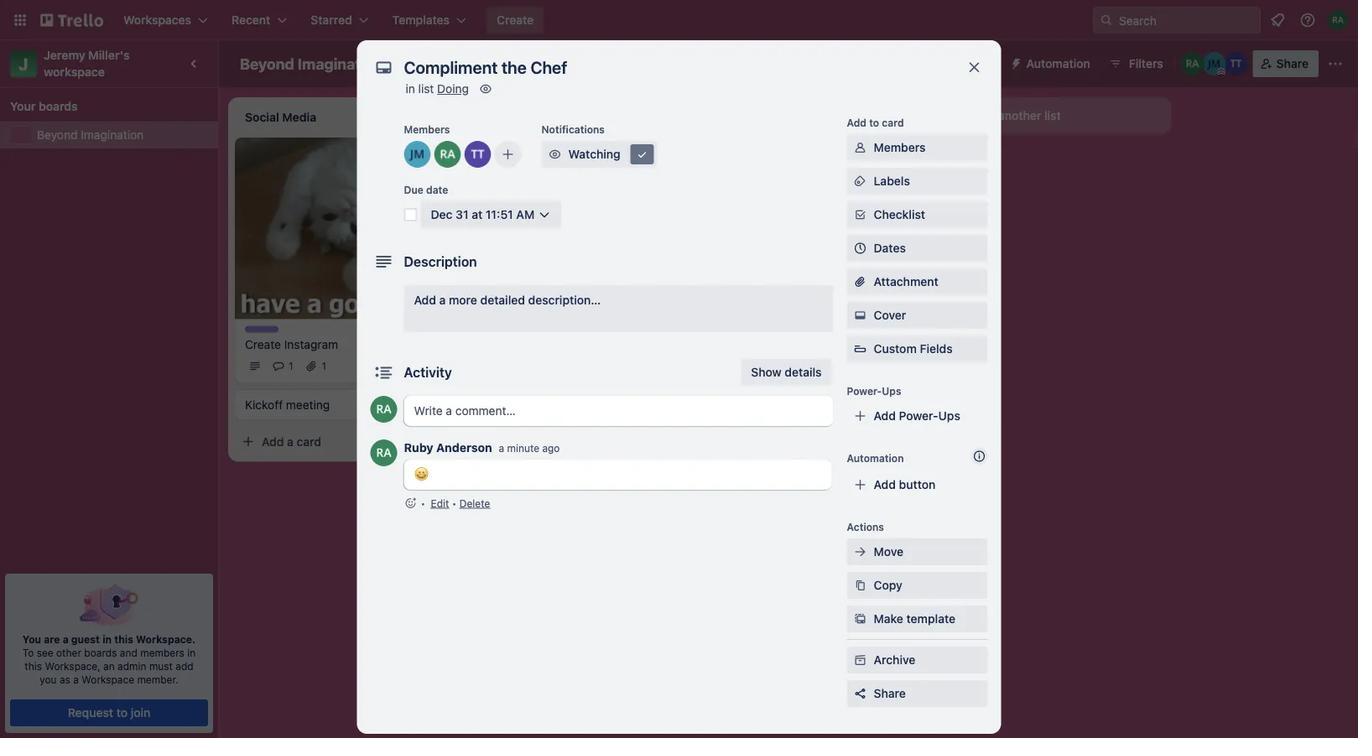 Task type: describe. For each thing, give the bounding box(es) containing it.
add power-ups
[[874, 409, 961, 423]]

add button button
[[847, 472, 988, 498]]

compliment the chef
[[483, 193, 598, 206]]

copy
[[874, 579, 903, 592]]

power- inside button
[[928, 57, 968, 70]]

customize views image
[[649, 55, 666, 72]]

0 vertical spatial ruby anderson (rubyanderson7) image
[[434, 141, 461, 168]]

add another list button
[[943, 97, 1171, 134]]

0 horizontal spatial power-ups
[[847, 385, 902, 397]]

you are a guest in this workspace. to see other boards and members in this workspace, an admin must add you as a workspace member.
[[22, 634, 196, 686]]

0 horizontal spatial list
[[418, 82, 434, 96]]

archive link
[[847, 647, 988, 674]]

workspace,
[[45, 660, 100, 672]]

cover
[[874, 308, 907, 322]]

add to card
[[847, 117, 904, 128]]

jeremy miller's workspace
[[44, 48, 133, 79]]

sm image for copy
[[852, 577, 869, 594]]

back to home image
[[40, 7, 103, 34]]

delete
[[460, 498, 490, 509]]

1 vertical spatial beyond
[[37, 128, 78, 142]]

automation inside button
[[1027, 57, 1091, 70]]

must
[[149, 660, 173, 672]]

j
[[19, 54, 28, 73]]

doing
[[437, 82, 469, 96]]

create instagram
[[245, 337, 338, 351]]

button
[[899, 478, 936, 492]]

an
[[103, 660, 115, 672]]

a minute ago link
[[499, 443, 560, 454]]

add power-ups link
[[847, 403, 988, 430]]

watching
[[569, 147, 621, 161]]

your boards with 1 items element
[[10, 96, 200, 117]]

admin
[[118, 660, 146, 672]]

1 vertical spatial beyond imagination
[[37, 128, 144, 142]]

add
[[176, 660, 194, 672]]

copy link
[[847, 572, 988, 599]]

member.
[[137, 674, 179, 686]]

move
[[874, 545, 904, 559]]

sm image for automation
[[1003, 50, 1027, 74]]

minute
[[507, 443, 540, 454]]

dec 31
[[503, 216, 536, 227]]

0 horizontal spatial members
[[404, 123, 450, 135]]

custom
[[874, 342, 917, 356]]

show details
[[751, 365, 822, 379]]

sm image for archive
[[852, 652, 869, 669]]

archive
[[874, 653, 916, 667]]

card for add a card
[[297, 435, 321, 448]]

card for add to card
[[882, 117, 904, 128]]

beyond imagination link
[[37, 127, 208, 143]]

0 horizontal spatial ruby anderson (rubyanderson7) image
[[370, 396, 397, 423]]

1 vertical spatial terry turtle (terryturtle) image
[[464, 141, 491, 168]]

you
[[40, 674, 57, 686]]

request
[[68, 706, 113, 720]]

jeremy
[[44, 48, 85, 62]]

create for create instagram
[[245, 337, 281, 351]]

0 horizontal spatial jeremy miller (jeremymiller198) image
[[404, 141, 431, 168]]

power- inside 'link'
[[899, 409, 939, 423]]

show
[[751, 365, 782, 379]]

as
[[60, 674, 70, 686]]

checklist link
[[847, 201, 988, 228]]

a right as
[[73, 674, 79, 686]]

edit
[[431, 498, 449, 509]]

move link
[[847, 539, 988, 566]]

a left more
[[439, 293, 446, 307]]

ups inside 'link'
[[939, 409, 961, 423]]

see
[[37, 647, 53, 659]]

attachment
[[874, 275, 939, 289]]

description…
[[528, 293, 601, 307]]

kickoff meeting link
[[245, 396, 440, 413]]

add button
[[874, 478, 936, 492]]

workspace visible button
[[425, 50, 566, 77]]

show menu image
[[1327, 55, 1344, 72]]

add for add a card
[[262, 435, 284, 448]]

ups inside button
[[968, 57, 990, 70]]

more
[[449, 293, 477, 307]]

due date
[[404, 184, 448, 196]]

1 horizontal spatial terry turtle (terryturtle) image
[[614, 211, 634, 232]]

fields
[[920, 342, 953, 356]]

filters
[[1129, 57, 1164, 70]]

color: purple, title: none image
[[245, 326, 279, 333]]

dates
[[874, 241, 906, 255]]

labels link
[[847, 168, 988, 195]]

add for add to card
[[847, 117, 867, 128]]

ago
[[542, 443, 560, 454]]

sm image for checklist
[[852, 206, 869, 223]]

workspace visible
[[455, 57, 556, 70]]

filters button
[[1104, 50, 1169, 77]]

1 horizontal spatial ruby anderson (rubyanderson7) image
[[1181, 52, 1205, 76]]

checklist
[[874, 208, 926, 222]]

to
[[22, 647, 34, 659]]

1 vertical spatial this
[[25, 660, 42, 672]]

join
[[131, 706, 150, 720]]

thinking
[[483, 156, 530, 170]]

another
[[999, 109, 1042, 123]]

0 vertical spatial create from template… image
[[906, 153, 920, 166]]

details
[[785, 365, 822, 379]]

workspace.
[[136, 634, 196, 645]]

2 vertical spatial in
[[187, 647, 196, 659]]

0 vertical spatial this
[[114, 634, 133, 645]]

1 horizontal spatial 1
[[322, 360, 327, 372]]

0 vertical spatial terry turtle (terryturtle) image
[[1225, 52, 1248, 76]]

chef
[[573, 193, 598, 206]]

custom fields button
[[847, 341, 988, 357]]

a inside ruby anderson a minute ago
[[499, 443, 504, 454]]

terry turtle (terryturtle) image
[[423, 356, 443, 376]]

are
[[44, 634, 60, 645]]

anderson
[[436, 441, 492, 455]]

2 vertical spatial jeremy miller (jeremymiller198) image
[[638, 211, 658, 232]]

miller's
[[88, 48, 130, 62]]

description
[[404, 254, 477, 270]]

beyond inside board name text field
[[240, 55, 294, 73]]

thoughts
[[483, 145, 530, 157]]

0 horizontal spatial in
[[102, 634, 112, 645]]

1 vertical spatial imagination
[[81, 128, 144, 142]]

detailed
[[480, 293, 525, 307]]

add a more detailed description… link
[[404, 285, 834, 332]]

add for add a more detailed description…
[[414, 293, 436, 307]]

2 horizontal spatial 1
[[565, 216, 569, 227]]

Dec 31 checkbox
[[483, 211, 541, 232]]

1 vertical spatial automation
[[847, 452, 904, 464]]

2 horizontal spatial ruby anderson (rubyanderson7) image
[[1328, 10, 1348, 30]]

1 vertical spatial share button
[[847, 681, 988, 707]]

ruby
[[404, 441, 433, 455]]

0 horizontal spatial boards
[[39, 99, 78, 113]]

imagination inside board name text field
[[298, 55, 383, 73]]

beyond imagination inside board name text field
[[240, 55, 383, 73]]



Task type: locate. For each thing, give the bounding box(es) containing it.
sm image down actions
[[852, 544, 869, 561]]

request to join
[[68, 706, 150, 720]]

automation button
[[1003, 50, 1101, 77]]

notifications
[[542, 123, 605, 135]]

make
[[874, 612, 904, 626]]

1 horizontal spatial this
[[114, 634, 133, 645]]

sm image inside make template link
[[852, 611, 869, 628]]

list right the another
[[1045, 109, 1061, 123]]

a left minute
[[499, 443, 504, 454]]

1 vertical spatial create from template… image
[[430, 435, 443, 448]]

add up members link at the top right of the page
[[847, 117, 867, 128]]

add left the another
[[973, 109, 996, 123]]

ruby anderson (rubyanderson7) image left ruby
[[370, 440, 397, 467]]

add for add button
[[874, 478, 896, 492]]

0 vertical spatial card
[[882, 117, 904, 128]]

compliment the chef link
[[483, 191, 678, 208]]

sm image inside copy link
[[852, 577, 869, 594]]

1 horizontal spatial card
[[882, 117, 904, 128]]

sm image left labels
[[852, 173, 869, 190]]

power-ups inside button
[[928, 57, 990, 70]]

1 horizontal spatial to
[[869, 117, 880, 128]]

am
[[516, 208, 535, 222]]

31 inside checkbox
[[525, 216, 536, 227]]

terry turtle (terryturtle) image down 'compliment the chef' link
[[614, 211, 634, 232]]

you
[[22, 634, 41, 645]]

this
[[114, 634, 133, 645], [25, 660, 42, 672]]

1 down instagram
[[322, 360, 327, 372]]

to for card
[[869, 117, 880, 128]]

31
[[456, 208, 469, 222], [525, 216, 536, 227]]

and
[[120, 647, 137, 659]]

1 horizontal spatial beyond
[[240, 55, 294, 73]]

power-ups down 'custom' at the top
[[847, 385, 902, 397]]

date
[[426, 184, 448, 196]]

1 horizontal spatial dec
[[503, 216, 522, 227]]

due
[[404, 184, 424, 196]]

0 vertical spatial members
[[404, 123, 450, 135]]

1 horizontal spatial share
[[1277, 57, 1309, 70]]

•
[[452, 498, 457, 509]]

terry turtle (terryturtle) image
[[1225, 52, 1248, 76], [464, 141, 491, 168], [614, 211, 634, 232]]

Board name text field
[[232, 50, 391, 77]]

search image
[[1100, 13, 1114, 27]]

add a card
[[262, 435, 321, 448]]

1 horizontal spatial create
[[497, 13, 534, 27]]

kickoff
[[245, 398, 283, 412]]

0 vertical spatial power-ups
[[928, 57, 990, 70]]

compliment
[[483, 193, 549, 206]]

31 for dec 31
[[525, 216, 536, 227]]

boards right your
[[39, 99, 78, 113]]

0 vertical spatial to
[[869, 117, 880, 128]]

1 down create instagram on the top left of page
[[289, 360, 293, 372]]

create from template… image up edit
[[430, 435, 443, 448]]

sm image inside move link
[[852, 544, 869, 561]]

sm image down "add to card"
[[852, 139, 869, 156]]

in up add
[[187, 647, 196, 659]]

sm image for members
[[852, 139, 869, 156]]

primary element
[[0, 0, 1359, 40]]

0 vertical spatial beyond imagination
[[240, 55, 383, 73]]

to inside button
[[116, 706, 128, 720]]

sm image up the add another list
[[1003, 50, 1027, 74]]

1 vertical spatial power-
[[847, 385, 882, 397]]

dates button
[[847, 235, 988, 262]]

0 vertical spatial beyond
[[240, 55, 294, 73]]

1 horizontal spatial power-ups
[[928, 57, 990, 70]]

0 horizontal spatial to
[[116, 706, 128, 720]]

1 horizontal spatial ruby anderson (rubyanderson7) image
[[434, 141, 461, 168]]

sm image inside labels link
[[852, 173, 869, 190]]

0 vertical spatial list
[[418, 82, 434, 96]]

power-ups up the add another list
[[928, 57, 990, 70]]

create up workspace visible
[[497, 13, 534, 27]]

ups up the add another list
[[968, 57, 990, 70]]

create
[[497, 13, 534, 27], [245, 337, 281, 351]]

sm image
[[477, 81, 494, 97], [852, 139, 869, 156], [547, 146, 563, 163], [634, 146, 651, 163], [852, 173, 869, 190], [852, 307, 869, 324], [852, 544, 869, 561], [852, 577, 869, 594], [852, 611, 869, 628], [852, 652, 869, 669]]

0 vertical spatial automation
[[1027, 57, 1091, 70]]

list inside button
[[1045, 109, 1061, 123]]

0 horizontal spatial this
[[25, 660, 42, 672]]

in down star or unstar board image
[[406, 82, 415, 96]]

0 vertical spatial workspace
[[455, 57, 517, 70]]

members up labels
[[874, 141, 926, 154]]

0 vertical spatial share button
[[1253, 50, 1319, 77]]

dec for dec 31
[[503, 216, 522, 227]]

1 horizontal spatial workspace
[[455, 57, 517, 70]]

card down meeting
[[297, 435, 321, 448]]

0 notifications image
[[1268, 10, 1288, 30]]

add for add another list
[[973, 109, 996, 123]]

31 inside button
[[456, 208, 469, 222]]

0 vertical spatial in
[[406, 82, 415, 96]]

card up members link at the top right of the page
[[882, 117, 904, 128]]

add a more detailed description…
[[414, 293, 601, 307]]

workspace down an
[[82, 674, 134, 686]]

1 horizontal spatial jeremy miller (jeremymiller198) image
[[638, 211, 658, 232]]

0 horizontal spatial beyond imagination
[[37, 128, 144, 142]]

sm image inside archive "link"
[[852, 652, 869, 669]]

sm image down workspace visible button
[[477, 81, 494, 97]]

0 vertical spatial boards
[[39, 99, 78, 113]]

sm image inside 'checklist' link
[[852, 206, 869, 223]]

0 horizontal spatial terry turtle (terryturtle) image
[[464, 141, 491, 168]]

boards up an
[[84, 647, 117, 659]]

1 vertical spatial ups
[[882, 385, 902, 397]]

create inside button
[[497, 13, 534, 27]]

thoughts thinking
[[483, 145, 530, 170]]

0 vertical spatial sm image
[[1003, 50, 1027, 74]]

open information menu image
[[1300, 12, 1317, 29]]

create from template… image
[[906, 153, 920, 166], [430, 435, 443, 448]]

0 horizontal spatial sm image
[[852, 206, 869, 223]]

0 horizontal spatial 1
[[289, 360, 293, 372]]

1 vertical spatial jeremy miller (jeremymiller198) image
[[404, 141, 431, 168]]

1 vertical spatial workspace
[[82, 674, 134, 686]]

add left more
[[414, 293, 436, 307]]

template
[[907, 612, 956, 626]]

0 horizontal spatial 31
[[456, 208, 469, 222]]

1 horizontal spatial beyond imagination
[[240, 55, 383, 73]]

add another list
[[973, 109, 1061, 123]]

0 vertical spatial power-
[[928, 57, 968, 70]]

watching button
[[542, 141, 657, 168]]

ruby anderson (rubyanderson7) image down search field
[[1181, 52, 1205, 76]]

custom fields
[[874, 342, 953, 356]]

1 horizontal spatial sm image
[[1003, 50, 1027, 74]]

workspace up 'doing'
[[455, 57, 517, 70]]

doing link
[[437, 82, 469, 96]]

add inside button
[[973, 109, 996, 123]]

ruby anderson a minute ago
[[404, 441, 560, 455]]

instagram
[[284, 337, 338, 351]]

add inside 'button'
[[874, 478, 896, 492]]

share button down archive "link"
[[847, 681, 988, 707]]

sm image left archive
[[852, 652, 869, 669]]

board link
[[569, 50, 640, 77]]

imagination left star or unstar board image
[[298, 55, 383, 73]]

2 vertical spatial terry turtle (terryturtle) image
[[614, 211, 634, 232]]

activity
[[404, 365, 452, 381]]

1 vertical spatial sm image
[[852, 206, 869, 223]]

a down kickoff meeting
[[287, 435, 294, 448]]

sm image for make template
[[852, 611, 869, 628]]

show details link
[[741, 359, 832, 386]]

dec for dec 31 at 11:51 am
[[431, 208, 453, 222]]

sm image right the watching
[[634, 146, 651, 163]]

2 horizontal spatial in
[[406, 82, 415, 96]]

2 vertical spatial ruby anderson (rubyanderson7) image
[[370, 440, 397, 467]]

beyond
[[240, 55, 294, 73], [37, 128, 78, 142]]

boards
[[39, 99, 78, 113], [84, 647, 117, 659]]

1 vertical spatial boards
[[84, 647, 117, 659]]

add reaction image
[[404, 495, 417, 512]]

0 horizontal spatial share button
[[847, 681, 988, 707]]

other
[[56, 647, 81, 659]]

sm image inside members link
[[852, 139, 869, 156]]

31 down compliment the chef
[[525, 216, 536, 227]]

0 horizontal spatial imagination
[[81, 128, 144, 142]]

jeremy miller (jeremymiller198) image
[[1203, 52, 1227, 76], [404, 141, 431, 168], [638, 211, 658, 232]]

visible
[[520, 57, 556, 70]]

sm image for cover
[[852, 307, 869, 324]]

in right guest
[[102, 634, 112, 645]]

0 horizontal spatial ruby anderson (rubyanderson7) image
[[370, 440, 397, 467]]

sm image down notifications
[[547, 146, 563, 163]]

add down 'custom' at the top
[[874, 409, 896, 423]]

0 vertical spatial create
[[497, 13, 534, 27]]

1 vertical spatial members
[[874, 141, 926, 154]]

1 down the
[[565, 216, 569, 227]]

attachment button
[[847, 269, 988, 295]]

ruby anderson (rubyanderson7) image
[[434, 141, 461, 168], [661, 211, 681, 232], [370, 396, 397, 423]]

sm image left cover on the right
[[852, 307, 869, 324]]

share for bottommost 'share' "button"
[[874, 687, 906, 701]]

add left button
[[874, 478, 896, 492]]

power-ups
[[928, 57, 990, 70], [847, 385, 902, 397]]

0 horizontal spatial create from template… image
[[430, 435, 443, 448]]

dec down date on the left of page
[[431, 208, 453, 222]]

0 vertical spatial share
[[1277, 57, 1309, 70]]

share for the top 'share' "button"
[[1277, 57, 1309, 70]]

1 vertical spatial share
[[874, 687, 906, 701]]

star or unstar board image
[[401, 57, 415, 70]]

card inside button
[[297, 435, 321, 448]]

boards inside the you are a guest in this workspace. to see other boards and members in this workspace, an admin must add you as a workspace member.
[[84, 647, 117, 659]]

0 vertical spatial imagination
[[298, 55, 383, 73]]

sm image for move
[[852, 544, 869, 561]]

edit • delete
[[431, 498, 490, 509]]

to left join
[[116, 706, 128, 720]]

1 horizontal spatial create from template… image
[[906, 153, 920, 166]]

ups up add power-ups
[[882, 385, 902, 397]]

0 horizontal spatial share
[[874, 687, 906, 701]]

0 horizontal spatial workspace
[[82, 674, 134, 686]]

1 horizontal spatial members
[[874, 141, 926, 154]]

this up and
[[114, 634, 133, 645]]

create down color: purple, title: none icon
[[245, 337, 281, 351]]

in
[[406, 82, 415, 96], [102, 634, 112, 645], [187, 647, 196, 659]]

actions
[[847, 521, 884, 533]]

1 horizontal spatial share button
[[1253, 50, 1319, 77]]

share down archive
[[874, 687, 906, 701]]

labels
[[874, 174, 910, 188]]

sm image
[[1003, 50, 1027, 74], [852, 206, 869, 223]]

1 horizontal spatial imagination
[[298, 55, 383, 73]]

add a card button
[[235, 428, 423, 455]]

None text field
[[396, 52, 949, 82]]

ups down 'fields'
[[939, 409, 961, 423]]

jeremy miller (jeremymiller198) image up due
[[404, 141, 431, 168]]

power-ups button
[[895, 50, 1000, 77]]

imagination down your boards with 1 items element
[[81, 128, 144, 142]]

terry turtle (terryturtle) image left add members to card image
[[464, 141, 491, 168]]

dec 31 at 11:51 am button
[[421, 201, 562, 228]]

at
[[472, 208, 483, 222]]

sm image inside cover link
[[852, 307, 869, 324]]

grinning image
[[414, 467, 429, 482]]

2 horizontal spatial jeremy miller (jeremymiller198) image
[[1203, 52, 1227, 76]]

list
[[418, 82, 434, 96], [1045, 109, 1061, 123]]

0 horizontal spatial create
[[245, 337, 281, 351]]

dec inside checkbox
[[503, 216, 522, 227]]

kickoff meeting
[[245, 398, 330, 412]]

1 horizontal spatial 31
[[525, 216, 536, 227]]

add down kickoff on the bottom of page
[[262, 435, 284, 448]]

dec inside button
[[431, 208, 453, 222]]

1 horizontal spatial automation
[[1027, 57, 1091, 70]]

power-
[[928, 57, 968, 70], [847, 385, 882, 397], [899, 409, 939, 423]]

add members to card image
[[501, 146, 515, 163]]

list left 'doing'
[[418, 82, 434, 96]]

this down to
[[25, 660, 42, 672]]

to for join
[[116, 706, 128, 720]]

0 vertical spatial ruby anderson (rubyanderson7) image
[[1328, 10, 1348, 30]]

Write a comment text field
[[404, 396, 834, 426]]

create instagram link
[[245, 336, 440, 353]]

to
[[869, 117, 880, 128], [116, 706, 128, 720]]

jeremy miller (jeremymiller198) image down search field
[[1203, 52, 1227, 76]]

1 horizontal spatial boards
[[84, 647, 117, 659]]

to up members link at the top right of the page
[[869, 117, 880, 128]]

dec 31 at 11:51 am
[[431, 208, 535, 222]]

color: bold red, title: "thoughts" element
[[483, 144, 530, 157]]

ruby anderson (rubyanderson7) image
[[1328, 10, 1348, 30], [1181, 52, 1205, 76], [370, 440, 397, 467]]

cover link
[[847, 302, 988, 329]]

ruby anderson (rubyanderson7) image right open information menu "icon"
[[1328, 10, 1348, 30]]

31 left at on the left of page
[[456, 208, 469, 222]]

add
[[973, 109, 996, 123], [847, 117, 867, 128], [414, 293, 436, 307], [874, 409, 896, 423], [262, 435, 284, 448], [874, 478, 896, 492]]

2 vertical spatial ruby anderson (rubyanderson7) image
[[370, 396, 397, 423]]

request to join button
[[10, 700, 208, 727]]

1 vertical spatial ruby anderson (rubyanderson7) image
[[661, 211, 681, 232]]

delete link
[[460, 498, 490, 509]]

in list doing
[[406, 82, 469, 96]]

0 vertical spatial jeremy miller (jeremymiller198) image
[[1203, 52, 1227, 76]]

sm image left checklist
[[852, 206, 869, 223]]

2 horizontal spatial terry turtle (terryturtle) image
[[1225, 52, 1248, 76]]

0 vertical spatial ups
[[968, 57, 990, 70]]

add for add power-ups
[[874, 409, 896, 423]]

1 vertical spatial create
[[245, 337, 281, 351]]

members
[[404, 123, 450, 135], [874, 141, 926, 154]]

1 vertical spatial in
[[102, 634, 112, 645]]

a right are
[[63, 634, 69, 645]]

1 horizontal spatial ups
[[939, 409, 961, 423]]

automation up add button
[[847, 452, 904, 464]]

dec
[[431, 208, 453, 222], [503, 216, 522, 227]]

make template
[[874, 612, 956, 626]]

edit link
[[431, 498, 449, 509]]

workspace
[[455, 57, 517, 70], [82, 674, 134, 686]]

workspace
[[44, 65, 105, 79]]

workspace inside button
[[455, 57, 517, 70]]

workspace inside the you are a guest in this workspace. to see other boards and members in this workspace, an admin must add you as a workspace member.
[[82, 674, 134, 686]]

a inside button
[[287, 435, 294, 448]]

your
[[10, 99, 36, 113]]

2 vertical spatial power-
[[899, 409, 939, 423]]

share left show menu image on the right
[[1277, 57, 1309, 70]]

31 for dec 31 at 11:51 am
[[456, 208, 469, 222]]

1 horizontal spatial in
[[187, 647, 196, 659]]

automation up add another list button
[[1027, 57, 1091, 70]]

share button down 0 notifications icon
[[1253, 50, 1319, 77]]

dec down compliment
[[503, 216, 522, 227]]

sm image for labels
[[852, 173, 869, 190]]

jeremy miller (jeremymiller198) image down 'compliment the chef' link
[[638, 211, 658, 232]]

thinking link
[[483, 154, 678, 171]]

create from template… image up labels link
[[906, 153, 920, 166]]

terry turtle (terryturtle) image down search field
[[1225, 52, 1248, 76]]

create for create
[[497, 13, 534, 27]]

create button
[[487, 7, 544, 34]]

sm image for watching
[[547, 146, 563, 163]]

share button
[[1253, 50, 1319, 77], [847, 681, 988, 707]]

sm image left copy
[[852, 577, 869, 594]]

add inside 'link'
[[874, 409, 896, 423]]

Mark due date as complete checkbox
[[404, 208, 417, 222]]

0 horizontal spatial ups
[[882, 385, 902, 397]]

0 horizontal spatial dec
[[431, 208, 453, 222]]

2 horizontal spatial ruby anderson (rubyanderson7) image
[[661, 211, 681, 232]]

Search field
[[1114, 8, 1260, 33]]

members down in list doing
[[404, 123, 450, 135]]

add inside button
[[262, 435, 284, 448]]

1 vertical spatial power-ups
[[847, 385, 902, 397]]

sm image left the "make"
[[852, 611, 869, 628]]

sm image inside automation button
[[1003, 50, 1027, 74]]



Task type: vqa. For each thing, say whether or not it's contained in the screenshot.
at
yes



